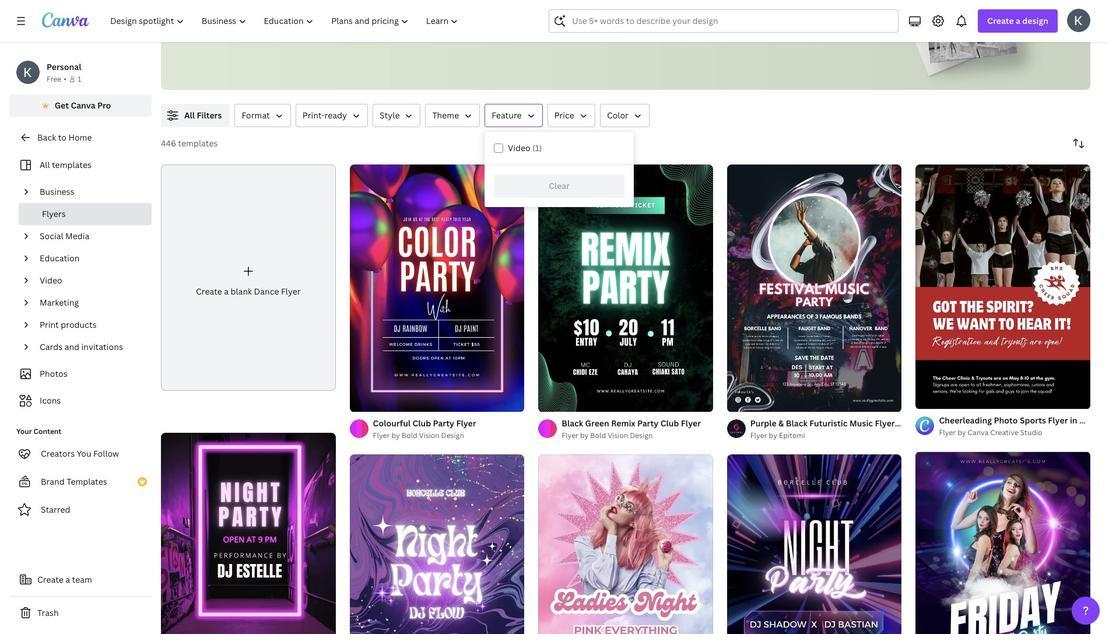 Task type: locate. For each thing, give the bounding box(es) containing it.
black inside purple & black futuristic music flyer portrait flyer by epitomi
[[786, 418, 808, 429]]

1 horizontal spatial a
[[224, 286, 229, 297]]

design inside "black green remix party club flyer flyer by bold vision design"
[[630, 430, 653, 440]]

0 vertical spatial get
[[494, 0, 510, 12]]

of
[[262, 0, 271, 12], [929, 395, 936, 404]]

1 vertical spatial 1
[[924, 395, 928, 404]]

a
[[1016, 15, 1021, 26], [224, 286, 229, 297], [66, 574, 70, 585]]

0 vertical spatial video
[[508, 142, 531, 153]]

0 horizontal spatial canva
[[71, 100, 95, 111]]

design down colourful club party flyer link
[[441, 430, 464, 440]]

0 horizontal spatial black
[[562, 418, 583, 429]]

1 horizontal spatial your
[[348, 15, 368, 27]]

your content
[[16, 426, 61, 436]]

2 vision from the left
[[608, 430, 628, 440]]

flyer by bold vision design link down colourful
[[373, 430, 476, 441]]

print-ready
[[303, 110, 347, 121]]

all down back
[[40, 159, 50, 170]]

colourful
[[373, 418, 411, 429]]

do
[[434, 0, 446, 12]]

templates inside march to the beat of your own drum and teach others to do the same. get everyone grooving with dance studio flyers that capture your unique flair from amazing templates from canva.
[[487, 15, 533, 27]]

&
[[779, 418, 784, 429]]

business link
[[35, 181, 145, 203]]

all inside button
[[184, 110, 195, 121]]

get right same.
[[494, 0, 510, 12]]

create a design button
[[978, 9, 1058, 33]]

create inside dropdown button
[[988, 15, 1014, 26]]

by down purple
[[769, 430, 778, 440]]

0 vertical spatial your
[[274, 0, 294, 12]]

media
[[65, 230, 89, 241]]

1 vertical spatial and
[[65, 341, 79, 352]]

kendall parks image
[[1067, 9, 1091, 32]]

2 vertical spatial create
[[37, 574, 64, 585]]

purple
[[751, 418, 777, 429]]

back to home link
[[9, 126, 152, 149]]

black left green
[[562, 418, 583, 429]]

0 horizontal spatial create
[[37, 574, 64, 585]]

0 vertical spatial and
[[344, 0, 361, 12]]

vision down remix
[[608, 430, 628, 440]]

get canva pro
[[55, 100, 111, 111]]

0 horizontal spatial from
[[424, 15, 446, 27]]

flyers
[[42, 208, 66, 219]]

of left 2
[[929, 395, 936, 404]]

party right remix
[[637, 418, 659, 429]]

templates down everyone
[[487, 15, 533, 27]]

0 horizontal spatial party
[[433, 418, 454, 429]]

1 party from the left
[[433, 418, 454, 429]]

by down cheerleading
[[958, 428, 966, 438]]

1 of 2 link
[[916, 164, 1091, 409]]

1 from from the left
[[424, 15, 446, 27]]

1 horizontal spatial party
[[637, 418, 659, 429]]

1
[[78, 74, 81, 84], [924, 395, 928, 404]]

and
[[344, 0, 361, 12], [65, 341, 79, 352]]

from
[[424, 15, 446, 27], [535, 15, 557, 27]]

templates down back to home
[[52, 159, 92, 170]]

0 horizontal spatial club
[[413, 418, 431, 429]]

1 club from the left
[[413, 418, 431, 429]]

video for video
[[40, 275, 62, 286]]

bold inside colourful club party flyer flyer by bold vision design
[[402, 430, 417, 440]]

1 horizontal spatial and
[[344, 0, 361, 12]]

0 vertical spatial templates
[[487, 15, 533, 27]]

teach
[[363, 0, 389, 12]]

a for blank
[[224, 286, 229, 297]]

video left (1)
[[508, 142, 531, 153]]

1 bold from the left
[[402, 430, 417, 440]]

cheerleading
[[939, 415, 992, 426]]

1 black from the left
[[786, 418, 808, 429]]

0 horizontal spatial design
[[441, 430, 464, 440]]

1 for 1 of 2
[[924, 395, 928, 404]]

vision down colourful club party flyer link
[[419, 430, 440, 440]]

1 vertical spatial get
[[55, 100, 69, 111]]

a left blank
[[224, 286, 229, 297]]

2 bold from the left
[[591, 430, 606, 440]]

bla
[[1097, 415, 1109, 426]]

2 the from the left
[[448, 0, 463, 12]]

video inside video "link"
[[40, 275, 62, 286]]

1 right •
[[78, 74, 81, 84]]

create inside button
[[37, 574, 64, 585]]

get
[[494, 0, 510, 12], [55, 100, 69, 111]]

1 horizontal spatial create
[[196, 286, 222, 297]]

cards and invitations link
[[35, 336, 145, 358]]

flyer by canva creative studio link
[[939, 427, 1091, 439]]

to left do
[[422, 0, 432, 12]]

all
[[184, 110, 195, 121], [40, 159, 50, 170]]

flyer by bold vision design link
[[373, 430, 476, 441], [562, 430, 701, 441]]

sports
[[1020, 415, 1046, 426]]

0 horizontal spatial flyer by bold vision design link
[[373, 430, 476, 441]]

the left the beat
[[222, 0, 237, 12]]

2 club from the left
[[661, 418, 679, 429]]

1 vertical spatial a
[[224, 286, 229, 297]]

1 horizontal spatial black
[[786, 418, 808, 429]]

1 horizontal spatial flyer by bold vision design link
[[562, 430, 701, 441]]

by down colourful
[[392, 430, 400, 440]]

by down green
[[580, 430, 589, 440]]

446
[[161, 138, 176, 149]]

2 horizontal spatial create
[[988, 15, 1014, 26]]

0 horizontal spatial the
[[222, 0, 237, 12]]

1 design from the left
[[441, 430, 464, 440]]

from down do
[[424, 15, 446, 27]]

templates inside all templates "link"
[[52, 159, 92, 170]]

all inside "link"
[[40, 159, 50, 170]]

2 horizontal spatial templates
[[487, 15, 533, 27]]

get inside button
[[55, 100, 69, 111]]

canva left pro
[[71, 100, 95, 111]]

flyer by bold vision design link down remix
[[562, 430, 701, 441]]

1 horizontal spatial from
[[535, 15, 557, 27]]

1 horizontal spatial canva
[[968, 428, 989, 438]]

create a team button
[[9, 568, 152, 591]]

1 horizontal spatial get
[[494, 0, 510, 12]]

0 horizontal spatial vision
[[419, 430, 440, 440]]

create left blank
[[196, 286, 222, 297]]

video link
[[35, 269, 145, 292]]

create left team
[[37, 574, 64, 585]]

of inside march to the beat of your own drum and teach others to do the same. get everyone grooving with dance studio flyers that capture your unique flair from amazing templates from canva.
[[262, 0, 271, 12]]

Search search field
[[572, 10, 891, 32]]

1 left 2
[[924, 395, 928, 404]]

black
[[786, 418, 808, 429], [562, 418, 583, 429]]

templates
[[487, 15, 533, 27], [178, 138, 218, 149], [52, 159, 92, 170]]

a left design
[[1016, 15, 1021, 26]]

print-ready button
[[296, 104, 368, 127]]

marketing link
[[35, 292, 145, 314]]

free •
[[47, 74, 66, 84]]

bold
[[402, 430, 417, 440], [591, 430, 606, 440]]

and right the cards
[[65, 341, 79, 352]]

0 vertical spatial all
[[184, 110, 195, 121]]

the
[[222, 0, 237, 12], [448, 0, 463, 12]]

2 vertical spatial templates
[[52, 159, 92, 170]]

446 templates
[[161, 138, 218, 149]]

1 vertical spatial all
[[40, 159, 50, 170]]

1 horizontal spatial to
[[210, 0, 220, 12]]

2 black from the left
[[562, 418, 583, 429]]

1 vertical spatial canva
[[968, 428, 989, 438]]

futuristic
[[810, 418, 848, 429]]

black green remix party club flyer link
[[562, 417, 701, 430]]

your down teach
[[348, 15, 368, 27]]

0 horizontal spatial all
[[40, 159, 50, 170]]

1 horizontal spatial of
[[929, 395, 936, 404]]

1 vertical spatial video
[[40, 275, 62, 286]]

2 party from the left
[[637, 418, 659, 429]]

club inside "black green remix party club flyer flyer by bold vision design"
[[661, 418, 679, 429]]

clear
[[549, 180, 570, 191]]

a left team
[[66, 574, 70, 585]]

0 horizontal spatial 1
[[78, 74, 81, 84]]

2 vertical spatial a
[[66, 574, 70, 585]]

0 horizontal spatial templates
[[52, 159, 92, 170]]

1 horizontal spatial the
[[448, 0, 463, 12]]

0 vertical spatial create
[[988, 15, 1014, 26]]

a inside create a blank dance flyer element
[[224, 286, 229, 297]]

canva
[[71, 100, 95, 111], [968, 428, 989, 438]]

all filters
[[184, 110, 222, 121]]

party right colourful
[[433, 418, 454, 429]]

club
[[413, 418, 431, 429], [661, 418, 679, 429]]

home
[[68, 132, 92, 143]]

all left filters
[[184, 110, 195, 121]]

bold down green
[[591, 430, 606, 440]]

remix
[[611, 418, 636, 429]]

and right drum
[[344, 0, 361, 12]]

cheerleading photo sports flyer in red bla link
[[939, 414, 1109, 427]]

1 the from the left
[[222, 0, 237, 12]]

trash link
[[9, 601, 152, 625]]

1 vision from the left
[[419, 430, 440, 440]]

black green remix party club flyer image
[[538, 165, 713, 412]]

1 flyer by bold vision design link from the left
[[373, 430, 476, 441]]

creative
[[991, 428, 1019, 438]]

templates
[[67, 476, 107, 487]]

video up marketing
[[40, 275, 62, 286]]

1 horizontal spatial templates
[[178, 138, 218, 149]]

your
[[274, 0, 294, 12], [348, 15, 368, 27]]

personal
[[47, 61, 81, 72]]

back to home
[[37, 132, 92, 143]]

0 horizontal spatial and
[[65, 341, 79, 352]]

0 vertical spatial a
[[1016, 15, 1021, 26]]

0 horizontal spatial bold
[[402, 430, 417, 440]]

purple & black futuristic music flyer portrait image
[[727, 165, 902, 412]]

invitations
[[81, 341, 123, 352]]

create left design
[[988, 15, 1014, 26]]

0 horizontal spatial of
[[262, 0, 271, 12]]

0 horizontal spatial video
[[40, 275, 62, 286]]

2 design from the left
[[630, 430, 653, 440]]

2 flyer by bold vision design link from the left
[[562, 430, 701, 441]]

all for all filters
[[184, 110, 195, 121]]

0 horizontal spatial to
[[58, 132, 66, 143]]

of up flyers
[[262, 0, 271, 12]]

brand
[[41, 476, 65, 487]]

your up flyers
[[274, 0, 294, 12]]

a for team
[[66, 574, 70, 585]]

0 horizontal spatial get
[[55, 100, 69, 111]]

bold down colourful club party flyer link
[[402, 430, 417, 440]]

drum
[[318, 0, 342, 12]]

0 vertical spatial 1
[[78, 74, 81, 84]]

1 horizontal spatial video
[[508, 142, 531, 153]]

0 horizontal spatial a
[[66, 574, 70, 585]]

2 from from the left
[[535, 15, 557, 27]]

create for create a team
[[37, 574, 64, 585]]

1 horizontal spatial 1
[[924, 395, 928, 404]]

with
[[180, 15, 199, 27]]

flyer by bold vision design link for party
[[373, 430, 476, 441]]

1 horizontal spatial vision
[[608, 430, 628, 440]]

photos
[[40, 368, 68, 379]]

all filters button
[[161, 104, 230, 127]]

free
[[47, 74, 61, 84]]

style
[[380, 110, 400, 121]]

feature button
[[485, 104, 543, 127]]

the right do
[[448, 0, 463, 12]]

1 vertical spatial templates
[[178, 138, 218, 149]]

a inside create a design dropdown button
[[1016, 15, 1021, 26]]

design down 'black green remix party club flyer' link
[[630, 430, 653, 440]]

0 vertical spatial of
[[262, 0, 271, 12]]

black up epitomi at the right
[[786, 418, 808, 429]]

2 horizontal spatial a
[[1016, 15, 1021, 26]]

canva down cheerleading
[[968, 428, 989, 438]]

social media
[[40, 230, 89, 241]]

red
[[1080, 415, 1095, 426]]

from down everyone
[[535, 15, 557, 27]]

music party event flyer image
[[161, 433, 336, 634]]

1 vertical spatial create
[[196, 286, 222, 297]]

club right remix
[[661, 418, 679, 429]]

1 vertical spatial of
[[929, 395, 936, 404]]

1 horizontal spatial bold
[[591, 430, 606, 440]]

1 horizontal spatial design
[[630, 430, 653, 440]]

get down •
[[55, 100, 69, 111]]

club right colourful
[[413, 418, 431, 429]]

1 horizontal spatial all
[[184, 110, 195, 121]]

vision inside colourful club party flyer flyer by bold vision design
[[419, 430, 440, 440]]

1 horizontal spatial club
[[661, 418, 679, 429]]

bold inside "black green remix party club flyer flyer by bold vision design"
[[591, 430, 606, 440]]

video (1)
[[508, 142, 542, 153]]

a inside create a team button
[[66, 574, 70, 585]]

studio
[[1021, 428, 1043, 438]]

to right back
[[58, 132, 66, 143]]

feature
[[492, 110, 522, 121]]

templates down all filters button
[[178, 138, 218, 149]]

all templates
[[40, 159, 92, 170]]

march
[[180, 0, 208, 12]]

to up dance
[[210, 0, 220, 12]]

None search field
[[549, 9, 899, 33]]

by inside "black green remix party club flyer flyer by bold vision design"
[[580, 430, 589, 440]]

0 vertical spatial canva
[[71, 100, 95, 111]]

creators you follow
[[41, 448, 119, 459]]



Task type: describe. For each thing, give the bounding box(es) containing it.
video for video (1)
[[508, 142, 531, 153]]

2 horizontal spatial to
[[422, 0, 432, 12]]

music
[[850, 418, 873, 429]]

flair
[[404, 15, 422, 27]]

get inside march to the beat of your own drum and teach others to do the same. get everyone grooving with dance studio flyers that capture your unique flair from amazing templates from canva.
[[494, 0, 510, 12]]

grooving
[[557, 0, 596, 12]]

print
[[40, 319, 59, 330]]

social media link
[[35, 225, 145, 247]]

amazing
[[448, 15, 485, 27]]

Sort by button
[[1067, 132, 1091, 155]]

create a blank dance flyer
[[196, 286, 301, 297]]

club inside colourful club party flyer flyer by bold vision design
[[413, 418, 431, 429]]

create for create a design
[[988, 15, 1014, 26]]

social
[[40, 230, 63, 241]]

flyers
[[262, 15, 287, 27]]

icons
[[40, 395, 61, 406]]

team
[[72, 574, 92, 585]]

colourful club party flyer link
[[373, 417, 476, 430]]

create a team
[[37, 574, 92, 585]]

black inside "black green remix party club flyer flyer by bold vision design"
[[562, 418, 583, 429]]

canva.
[[559, 15, 589, 27]]

format button
[[235, 104, 291, 127]]

and inside 'cards and invitations' "link"
[[65, 341, 79, 352]]

all templates link
[[16, 154, 145, 176]]

beat
[[239, 0, 260, 12]]

canva inside cheerleading photo sports flyer in red bla flyer by canva creative studio
[[968, 428, 989, 438]]

party inside "black green remix party club flyer flyer by bold vision design"
[[637, 418, 659, 429]]

creators
[[41, 448, 75, 459]]

back
[[37, 132, 56, 143]]

ready
[[325, 110, 347, 121]]

cards
[[40, 341, 63, 352]]

dance
[[201, 15, 229, 27]]

black green remix party club flyer flyer by bold vision design
[[562, 418, 701, 440]]

theme button
[[425, 104, 480, 127]]

purple & black futuristic music flyer portrait link
[[751, 417, 928, 430]]

photos link
[[16, 363, 145, 385]]

filters
[[197, 110, 222, 121]]

to for the
[[210, 0, 220, 12]]

colorful modern friday night party club flyer image
[[916, 452, 1091, 634]]

design
[[1023, 15, 1049, 26]]

cheerleading photo sports flyer in red black white color block style image
[[916, 164, 1091, 409]]

color
[[607, 110, 629, 121]]

by inside purple & black futuristic music flyer portrait flyer by epitomi
[[769, 430, 778, 440]]

colourful club party flyer image
[[350, 165, 524, 412]]

print products link
[[35, 314, 145, 336]]

own
[[296, 0, 315, 12]]

flyer by bold vision design link for remix
[[562, 430, 701, 441]]

others
[[391, 0, 420, 12]]

create a blank dance flyer link
[[161, 164, 336, 391]]

blank
[[231, 286, 252, 297]]

templates for all templates
[[52, 159, 92, 170]]

by inside colourful club party flyer flyer by bold vision design
[[392, 430, 400, 440]]

starred
[[41, 504, 70, 515]]

color button
[[600, 104, 650, 127]]

dance
[[254, 286, 279, 297]]

in
[[1070, 415, 1078, 426]]

unique
[[371, 15, 402, 27]]

follow
[[93, 448, 119, 459]]

colourful club party flyer flyer by bold vision design
[[373, 418, 476, 440]]

all for all templates
[[40, 159, 50, 170]]

format
[[242, 110, 270, 121]]

canva inside get canva pro button
[[71, 100, 95, 111]]

starred link
[[9, 498, 152, 521]]

get canva pro button
[[9, 94, 152, 117]]

price
[[554, 110, 574, 121]]

create a blank dance flyer element
[[161, 164, 336, 391]]

content
[[34, 426, 61, 436]]

that
[[290, 15, 308, 27]]

print products
[[40, 319, 97, 330]]

photo
[[994, 415, 1018, 426]]

and inside march to the beat of your own drum and teach others to do the same. get everyone grooving with dance studio flyers that capture your unique flair from amazing templates from canva.
[[344, 0, 361, 12]]

1 vertical spatial your
[[348, 15, 368, 27]]

to for home
[[58, 132, 66, 143]]

0 horizontal spatial your
[[274, 0, 294, 12]]

same.
[[466, 0, 492, 12]]

march to the beat of your own drum and teach others to do the same. get everyone grooving with dance studio flyers that capture your unique flair from amazing templates from canva.
[[180, 0, 596, 27]]

design inside colourful club party flyer flyer by bold vision design
[[441, 430, 464, 440]]

icons link
[[16, 390, 145, 412]]

party inside colourful club party flyer flyer by bold vision design
[[433, 418, 454, 429]]

studio
[[231, 15, 260, 27]]

(1)
[[533, 142, 542, 153]]

trash
[[37, 607, 59, 618]]

cheerleading photo sports flyer in red bla flyer by canva creative studio
[[939, 415, 1109, 438]]

brand templates
[[41, 476, 107, 487]]

create for create a blank dance flyer
[[196, 286, 222, 297]]

education
[[40, 253, 80, 264]]

vision inside "black green remix party club flyer flyer by bold vision design"
[[608, 430, 628, 440]]

pro
[[97, 100, 111, 111]]

purple gradient modern night party club flyer image
[[350, 454, 524, 634]]

portrait
[[897, 418, 928, 429]]

templates for 446 templates
[[178, 138, 218, 149]]

cards and invitations
[[40, 341, 123, 352]]

1 of 2
[[924, 395, 941, 404]]

1 for 1
[[78, 74, 81, 84]]

dance flyer templates image
[[842, 0, 1091, 90]]

2
[[937, 395, 941, 404]]

products
[[61, 319, 97, 330]]

pink retro photo feminine glitter ladies night club event flyer image
[[538, 454, 713, 634]]

style button
[[373, 104, 421, 127]]

theme
[[432, 110, 459, 121]]

you
[[77, 448, 91, 459]]

marketing
[[40, 297, 79, 308]]

flyer by epitomi link
[[751, 430, 902, 441]]

everyone
[[512, 0, 554, 12]]

•
[[64, 74, 66, 84]]

top level navigation element
[[103, 9, 469, 33]]

a for design
[[1016, 15, 1021, 26]]

by inside cheerleading photo sports flyer in red bla flyer by canva creative studio
[[958, 428, 966, 438]]

black and pink futuristic night party club flyer image
[[727, 454, 902, 634]]

purple & black futuristic music flyer portrait flyer by epitomi
[[751, 418, 928, 440]]



Task type: vqa. For each thing, say whether or not it's contained in the screenshot.
the bottommost Create
yes



